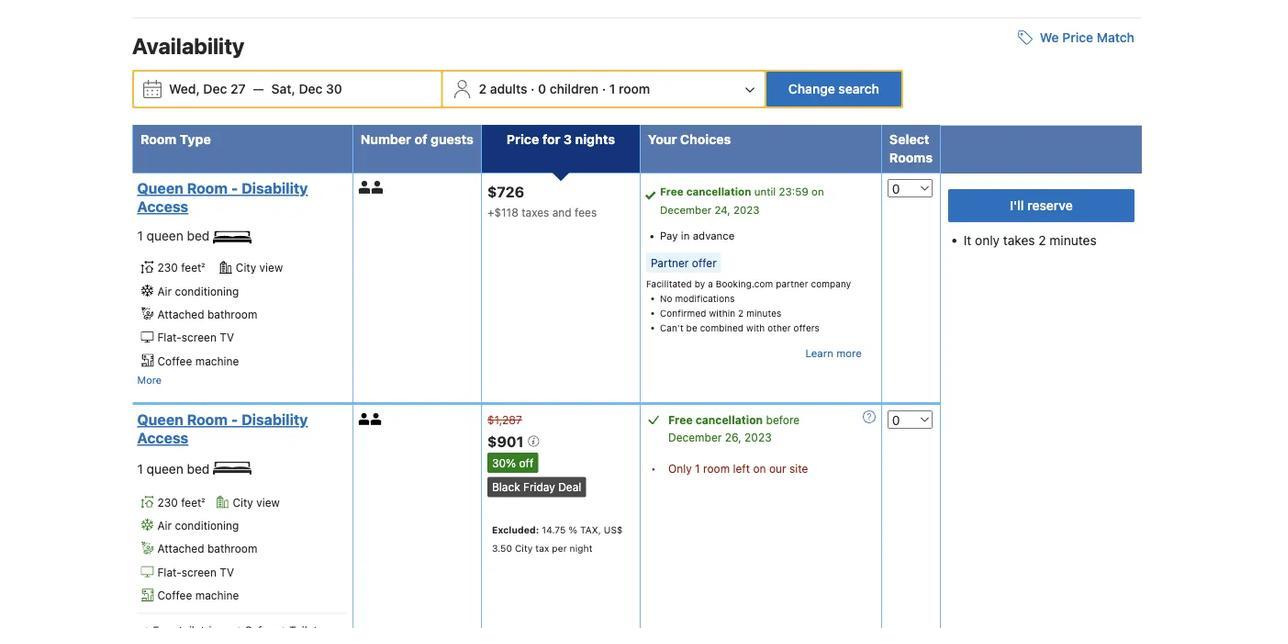 Task type: vqa. For each thing, say whether or not it's contained in the screenshot.
2nd screen from the bottom
yes



Task type: describe. For each thing, give the bounding box(es) containing it.
change
[[789, 81, 835, 96]]

by
[[695, 278, 706, 289]]

air for first queen room - disability access 'link' from the bottom of the page
[[157, 519, 172, 532]]

we
[[1040, 30, 1059, 45]]

1 230 feet² from the top
[[157, 261, 205, 274]]

1 dec from the left
[[203, 81, 227, 96]]

1 flat-screen tv from the top
[[157, 331, 234, 344]]

only
[[975, 233, 1000, 248]]

1 bathroom from the top
[[207, 308, 257, 321]]

1 · from the left
[[531, 81, 535, 96]]

us$
[[604, 524, 623, 535]]

•
[[651, 462, 656, 475]]

30% off
[[492, 456, 534, 469]]

2 queen room - disability access link from the top
[[137, 410, 342, 447]]

minutes inside no modifications confirmed within 2 minutes can't be combined with other offers
[[747, 308, 782, 318]]

for
[[542, 132, 561, 147]]

per
[[552, 542, 567, 553]]

2 vertical spatial room
[[187, 411, 228, 428]]

1 disability from the top
[[242, 180, 308, 197]]

of
[[415, 132, 428, 147]]

$901
[[488, 433, 527, 450]]

cancellation for december
[[687, 186, 752, 198]]

air conditioning for first queen room - disability access 'link' from the bottom of the page
[[157, 519, 239, 532]]

fees
[[575, 205, 597, 218]]

23:59
[[779, 186, 809, 198]]

1 queen bed for 1st queen room - disability access 'link'
[[137, 228, 213, 243]]

2 machine from the top
[[195, 589, 239, 602]]

1 vertical spatial city
[[233, 496, 253, 509]]

%
[[569, 524, 578, 535]]

price inside 'dropdown button'
[[1063, 30, 1094, 45]]

1 vertical spatial view
[[256, 496, 280, 509]]

2 flat-screen tv from the top
[[157, 566, 234, 579]]

can't
[[660, 322, 684, 333]]

0 horizontal spatial price
[[507, 132, 539, 147]]

occupancy image
[[359, 413, 371, 425]]

sat,
[[272, 81, 296, 96]]

free for before december 26, 2023
[[668, 413, 693, 426]]

taxes
[[522, 205, 549, 218]]

in
[[681, 230, 690, 242]]

bed for 1st queen room - disability access 'link'
[[187, 228, 210, 243]]

it
[[964, 233, 972, 248]]

and
[[553, 205, 572, 218]]

i'll reserve
[[1010, 198, 1073, 213]]

change search
[[789, 81, 880, 96]]

until
[[755, 186, 776, 198]]

no modifications confirmed within 2 minutes can't be combined with other offers
[[660, 293, 820, 333]]

24,
[[715, 204, 731, 216]]

conditioning for 1st queen room - disability access 'link'
[[175, 285, 239, 297]]

takes
[[1004, 233, 1035, 248]]

0 vertical spatial minutes
[[1050, 233, 1097, 248]]

partner offer facilitated by a booking.com partner company
[[646, 256, 851, 289]]

type
[[180, 132, 211, 147]]

until 23:59 on december 24, 2023
[[660, 186, 824, 216]]

december inside until 23:59 on december 24, 2023
[[660, 204, 712, 216]]

adults
[[490, 81, 528, 96]]

black friday deal
[[492, 481, 582, 493]]

1 230 from the top
[[157, 261, 178, 274]]

0 vertical spatial city view
[[236, 261, 283, 274]]

deal
[[558, 481, 582, 493]]

your choices
[[648, 132, 731, 147]]

number of guests
[[361, 132, 474, 147]]

a
[[708, 278, 713, 289]]

27
[[231, 81, 246, 96]]

price for 3 nights
[[507, 132, 615, 147]]

bed for first queen room - disability access 'link' from the bottom of the page
[[187, 461, 210, 477]]

partner
[[651, 256, 689, 269]]

select
[[890, 132, 930, 147]]

select rooms
[[890, 132, 933, 165]]

screen for 1st queen room - disability access 'link'
[[182, 331, 217, 344]]

1 queen room - disability access link from the top
[[137, 179, 342, 216]]

2 queen from the top
[[147, 461, 183, 477]]

cancellation for 2023
[[696, 413, 763, 426]]

offers
[[794, 322, 820, 333]]

your
[[648, 132, 677, 147]]

1 attached bathroom from the top
[[157, 308, 257, 321]]

2 230 feet² from the top
[[157, 496, 205, 509]]

3
[[564, 132, 572, 147]]

only
[[668, 462, 692, 475]]

modifications
[[675, 293, 735, 304]]

black friday deal. you're getting a reduced rate because this property is offering a discount when you book before nov 29, 2023 and stay before dec 31, 2024.. element
[[488, 477, 586, 497]]

1 coffee from the top
[[157, 354, 192, 367]]

we price match button
[[1011, 21, 1142, 54]]

number
[[361, 132, 411, 147]]

2 adults · 0 children · 1 room button
[[445, 72, 763, 107]]

search
[[839, 81, 880, 96]]

no
[[660, 293, 673, 304]]

1 feet² from the top
[[181, 261, 205, 274]]

learn more link
[[806, 344, 862, 363]]

before december 26, 2023
[[668, 413, 800, 443]]

with
[[747, 322, 765, 333]]

company
[[811, 278, 851, 289]]

3.50
[[492, 542, 512, 553]]

- for 1st queen room - disability access 'link'
[[231, 180, 238, 197]]

more
[[837, 347, 862, 360]]

2023 inside until 23:59 on december 24, 2023
[[734, 204, 760, 216]]

it only takes 2 minutes
[[964, 233, 1097, 248]]

tv for first queen room - disability access 'link' from the bottom of the page
[[220, 566, 234, 579]]

nights
[[575, 132, 615, 147]]

1 attached from the top
[[157, 308, 204, 321]]

flat- for first queen room - disability access 'link' from the bottom of the page
[[157, 566, 182, 579]]

0
[[538, 81, 546, 96]]

city inside 14.75 % tax, us$ 3.50 city tax per night
[[515, 542, 533, 553]]

confirmed
[[660, 308, 707, 318]]

2023 inside the "before december 26, 2023"
[[745, 431, 772, 443]]

- for first queen room - disability access 'link' from the bottom of the page
[[231, 411, 238, 428]]

night
[[570, 542, 593, 553]]

screen for first queen room - disability access 'link' from the bottom of the page
[[182, 566, 217, 579]]



Task type: locate. For each thing, give the bounding box(es) containing it.
1
[[610, 81, 616, 96], [137, 228, 143, 243], [137, 461, 143, 477], [695, 462, 700, 475]]

tax
[[536, 542, 549, 553]]

0 vertical spatial conditioning
[[175, 285, 239, 297]]

2 screen from the top
[[182, 566, 217, 579]]

city view
[[236, 261, 283, 274], [233, 496, 280, 509]]

cancellation
[[687, 186, 752, 198], [696, 413, 763, 426]]

december up in
[[660, 204, 712, 216]]

queen room - disability access
[[137, 180, 308, 215], [137, 411, 308, 447]]

1 horizontal spatial price
[[1063, 30, 1094, 45]]

tax,
[[580, 524, 601, 535]]

access down more
[[137, 429, 188, 447]]

free up only
[[668, 413, 693, 426]]

0 vertical spatial free cancellation
[[660, 186, 752, 198]]

$1,287
[[488, 413, 522, 426]]

0 vertical spatial access
[[137, 198, 188, 215]]

cancellation up 24,
[[687, 186, 752, 198]]

minutes down i'll reserve button
[[1050, 233, 1097, 248]]

1 vertical spatial attached
[[157, 542, 204, 555]]

1 vertical spatial city view
[[233, 496, 280, 509]]

room up your
[[619, 81, 650, 96]]

0 vertical spatial 2023
[[734, 204, 760, 216]]

price right we
[[1063, 30, 1094, 45]]

access down room type
[[137, 198, 188, 215]]

we price match
[[1040, 30, 1135, 45]]

1 vertical spatial disability
[[242, 411, 308, 428]]

1 horizontal spatial 2
[[738, 308, 744, 318]]

tv
[[220, 331, 234, 344], [220, 566, 234, 579]]

1 vertical spatial screen
[[182, 566, 217, 579]]

left
[[733, 462, 750, 475]]

free cancellation up 24,
[[660, 186, 752, 198]]

queen room - disability access down type
[[137, 180, 308, 215]]

screen
[[182, 331, 217, 344], [182, 566, 217, 579]]

0 vertical spatial 230 feet²
[[157, 261, 205, 274]]

cancellation up the '26,'
[[696, 413, 763, 426]]

conditioning for first queen room - disability access 'link' from the bottom of the page
[[175, 519, 239, 532]]

rooms
[[890, 150, 933, 165]]

2 230 from the top
[[157, 496, 178, 509]]

friday
[[524, 481, 555, 493]]

1 flat- from the top
[[157, 331, 182, 344]]

queen room - disability access down more
[[137, 411, 308, 447]]

offer
[[692, 256, 717, 269]]

0 vertical spatial disability
[[242, 180, 308, 197]]

2 vertical spatial city
[[515, 542, 533, 553]]

1 vertical spatial on
[[753, 462, 766, 475]]

2 vertical spatial 2
[[738, 308, 744, 318]]

0 vertical spatial 2
[[479, 81, 487, 96]]

2 attached bathroom from the top
[[157, 542, 257, 555]]

dec left 30
[[299, 81, 323, 96]]

2 dec from the left
[[299, 81, 323, 96]]

on inside until 23:59 on december 24, 2023
[[812, 186, 824, 198]]

2023 right the '26,'
[[745, 431, 772, 443]]

2 tv from the top
[[220, 566, 234, 579]]

1 vertical spatial coffee machine
[[157, 589, 239, 602]]

0 horizontal spatial on
[[753, 462, 766, 475]]

air conditioning for 1st queen room - disability access 'link'
[[157, 285, 239, 297]]

1 vertical spatial 2023
[[745, 431, 772, 443]]

0 vertical spatial attached
[[157, 308, 204, 321]]

14.75 % tax, us$ 3.50 city tax per night
[[492, 524, 623, 553]]

2 access from the top
[[137, 429, 188, 447]]

flat-
[[157, 331, 182, 344], [157, 566, 182, 579]]

dec
[[203, 81, 227, 96], [299, 81, 323, 96]]

1 vertical spatial feet²
[[181, 496, 205, 509]]

room type
[[141, 132, 211, 147]]

2 - from the top
[[231, 411, 238, 428]]

1 inside button
[[610, 81, 616, 96]]

free for until 23:59 on december 24, 2023
[[660, 186, 684, 198]]

0 vertical spatial cancellation
[[687, 186, 752, 198]]

1 vertical spatial attached bathroom
[[157, 542, 257, 555]]

0 vertical spatial bed
[[187, 228, 210, 243]]

our
[[769, 462, 787, 475]]

coffee machine
[[157, 354, 239, 367], [157, 589, 239, 602]]

0 horizontal spatial 2
[[479, 81, 487, 96]]

december inside the "before december 26, 2023"
[[668, 431, 722, 443]]

tv for 1st queen room - disability access 'link'
[[220, 331, 234, 344]]

1 vertical spatial free cancellation
[[668, 413, 763, 426]]

free
[[660, 186, 684, 198], [668, 413, 693, 426]]

0 vertical spatial air conditioning
[[157, 285, 239, 297]]

· left 0
[[531, 81, 535, 96]]

1 vertical spatial 1 queen bed
[[137, 461, 213, 477]]

pay
[[660, 230, 678, 242]]

2023
[[734, 204, 760, 216], [745, 431, 772, 443]]

on
[[812, 186, 824, 198], [753, 462, 766, 475]]

-
[[231, 180, 238, 197], [231, 411, 238, 428]]

30% off. you're getting a reduced rate because this property is offering a discount.. element
[[488, 453, 538, 473]]

availability
[[132, 33, 244, 59]]

1 queen from the top
[[137, 180, 184, 197]]

room
[[141, 132, 177, 147], [187, 180, 228, 197], [187, 411, 228, 428]]

only 1 room left on our site
[[668, 462, 808, 475]]

before
[[766, 413, 800, 426]]

$726 +$118 taxes and fees
[[488, 183, 597, 218]]

attached bathroom
[[157, 308, 257, 321], [157, 542, 257, 555]]

2 coffee machine from the top
[[157, 589, 239, 602]]

conditioning
[[175, 285, 239, 297], [175, 519, 239, 532]]

1 vertical spatial bed
[[187, 461, 210, 477]]

2 disability from the top
[[242, 411, 308, 428]]

0 vertical spatial on
[[812, 186, 824, 198]]

1 vertical spatial queen
[[137, 411, 184, 428]]

0 vertical spatial queen room - disability access link
[[137, 179, 342, 216]]

flat- for 1st queen room - disability access 'link'
[[157, 331, 182, 344]]

0 vertical spatial flat-screen tv
[[157, 331, 234, 344]]

1 vertical spatial queen room - disability access link
[[137, 410, 342, 447]]

0 vertical spatial view
[[260, 261, 283, 274]]

0 vertical spatial queen
[[137, 180, 184, 197]]

0 vertical spatial bathroom
[[207, 308, 257, 321]]

site
[[790, 462, 808, 475]]

1 vertical spatial bathroom
[[207, 542, 257, 555]]

2 flat- from the top
[[157, 566, 182, 579]]

2
[[479, 81, 487, 96], [1039, 233, 1047, 248], [738, 308, 744, 318]]

0 vertical spatial room
[[141, 132, 177, 147]]

2 adults · 0 children · 1 room
[[479, 81, 650, 96]]

0 vertical spatial coffee machine
[[157, 354, 239, 367]]

2 bathroom from the top
[[207, 542, 257, 555]]

free up the pay
[[660, 186, 684, 198]]

minutes up with
[[747, 308, 782, 318]]

2 inside no modifications confirmed within 2 minutes can't be combined with other offers
[[738, 308, 744, 318]]

1 vertical spatial room
[[703, 462, 730, 475]]

1 - from the top
[[231, 180, 238, 197]]

1 horizontal spatial ·
[[602, 81, 606, 96]]

1 conditioning from the top
[[175, 285, 239, 297]]

1 bed from the top
[[187, 228, 210, 243]]

30
[[326, 81, 342, 96]]

facilitated
[[646, 278, 692, 289]]

0 horizontal spatial room
[[619, 81, 650, 96]]

air conditioning
[[157, 285, 239, 297], [157, 519, 239, 532]]

i'll reserve button
[[949, 189, 1135, 222]]

coffee
[[157, 354, 192, 367], [157, 589, 192, 602]]

queen room - disability access for 1st queen room - disability access 'link'
[[137, 180, 308, 215]]

0 vertical spatial december
[[660, 204, 712, 216]]

view
[[260, 261, 283, 274], [256, 496, 280, 509]]

1 horizontal spatial minutes
[[1050, 233, 1097, 248]]

2 right within
[[738, 308, 744, 318]]

0 vertical spatial flat-
[[157, 331, 182, 344]]

+$118
[[488, 205, 519, 218]]

match
[[1097, 30, 1135, 45]]

1 access from the top
[[137, 198, 188, 215]]

1 horizontal spatial dec
[[299, 81, 323, 96]]

1 vertical spatial december
[[668, 431, 722, 443]]

air
[[157, 285, 172, 297], [157, 519, 172, 532]]

sat, dec 30 button
[[264, 73, 350, 106]]

1 vertical spatial coffee
[[157, 589, 192, 602]]

dec left 27
[[203, 81, 227, 96]]

1 vertical spatial free
[[668, 413, 693, 426]]

1 vertical spatial machine
[[195, 589, 239, 602]]

1 vertical spatial access
[[137, 429, 188, 447]]

1 air conditioning from the top
[[157, 285, 239, 297]]

$726
[[488, 183, 525, 200]]

more details on meals and payment options image
[[863, 410, 876, 423]]

0 vertical spatial queen room - disability access
[[137, 180, 308, 215]]

occupancy image
[[359, 181, 372, 194], [372, 181, 385, 194], [371, 413, 383, 425]]

230
[[157, 261, 178, 274], [157, 496, 178, 509]]

0 vertical spatial attached bathroom
[[157, 308, 257, 321]]

1 1 queen bed from the top
[[137, 228, 213, 243]]

feet²
[[181, 261, 205, 274], [181, 496, 205, 509]]

0 horizontal spatial dec
[[203, 81, 227, 96]]

1 screen from the top
[[182, 331, 217, 344]]

0 vertical spatial coffee
[[157, 354, 192, 367]]

change search button
[[767, 72, 902, 107]]

0 vertical spatial tv
[[220, 331, 234, 344]]

choices
[[680, 132, 731, 147]]

26,
[[725, 431, 742, 443]]

1 horizontal spatial room
[[703, 462, 730, 475]]

1 vertical spatial room
[[187, 180, 228, 197]]

be
[[687, 322, 698, 333]]

room inside button
[[619, 81, 650, 96]]

230 feet²
[[157, 261, 205, 274], [157, 496, 205, 509]]

0 vertical spatial -
[[231, 180, 238, 197]]

0 vertical spatial room
[[619, 81, 650, 96]]

2 air from the top
[[157, 519, 172, 532]]

on right left
[[753, 462, 766, 475]]

0 horizontal spatial minutes
[[747, 308, 782, 318]]

0 vertical spatial 230
[[157, 261, 178, 274]]

wed,
[[169, 81, 200, 96]]

0 vertical spatial city
[[236, 261, 256, 274]]

2 attached from the top
[[157, 542, 204, 555]]

1 vertical spatial 2
[[1039, 233, 1047, 248]]

0 vertical spatial air
[[157, 285, 172, 297]]

city
[[236, 261, 256, 274], [233, 496, 253, 509], [515, 542, 533, 553]]

0 horizontal spatial ·
[[531, 81, 535, 96]]

· right children
[[602, 81, 606, 96]]

off
[[519, 456, 534, 469]]

1 vertical spatial queen
[[147, 461, 183, 477]]

children
[[550, 81, 599, 96]]

—
[[253, 81, 264, 96]]

queen room - disability access link
[[137, 179, 342, 216], [137, 410, 342, 447]]

0 vertical spatial machine
[[195, 354, 239, 367]]

2 left adults
[[479, 81, 487, 96]]

0 vertical spatial screen
[[182, 331, 217, 344]]

2 queen from the top
[[137, 411, 184, 428]]

bathroom
[[207, 308, 257, 321], [207, 542, 257, 555]]

free cancellation for december
[[660, 186, 752, 198]]

1 coffee machine from the top
[[157, 354, 239, 367]]

partner
[[776, 278, 809, 289]]

machine
[[195, 354, 239, 367], [195, 589, 239, 602]]

december up only
[[668, 431, 722, 443]]

2 air conditioning from the top
[[157, 519, 239, 532]]

advance
[[693, 230, 735, 242]]

black
[[492, 481, 520, 493]]

queen room - disability access for first queen room - disability access 'link' from the bottom of the page
[[137, 411, 308, 447]]

0 vertical spatial feet²
[[181, 261, 205, 274]]

learn more
[[806, 347, 862, 360]]

1 vertical spatial minutes
[[747, 308, 782, 318]]

free cancellation for 2023
[[668, 413, 763, 426]]

1 vertical spatial flat-
[[157, 566, 182, 579]]

1 vertical spatial queen room - disability access
[[137, 411, 308, 447]]

1 queen from the top
[[147, 228, 183, 243]]

2 · from the left
[[602, 81, 606, 96]]

1 vertical spatial price
[[507, 132, 539, 147]]

1 vertical spatial air conditioning
[[157, 519, 239, 532]]

combined
[[700, 322, 744, 333]]

price left for
[[507, 132, 539, 147]]

1 vertical spatial conditioning
[[175, 519, 239, 532]]

2 queen room - disability access from the top
[[137, 411, 308, 447]]

0 vertical spatial 1 queen bed
[[137, 228, 213, 243]]

queen down more
[[137, 411, 184, 428]]

1 air from the top
[[157, 285, 172, 297]]

2 right takes
[[1039, 233, 1047, 248]]

1 queen bed for first queen room - disability access 'link' from the bottom of the page
[[137, 461, 213, 477]]

1 vertical spatial cancellation
[[696, 413, 763, 426]]

1 tv from the top
[[220, 331, 234, 344]]

2 horizontal spatial 2
[[1039, 233, 1047, 248]]

within
[[709, 308, 736, 318]]

1 queen room - disability access from the top
[[137, 180, 308, 215]]

2 inside button
[[479, 81, 487, 96]]

queen down room type
[[137, 180, 184, 197]]

1 vertical spatial flat-screen tv
[[157, 566, 234, 579]]

on right 23:59
[[812, 186, 824, 198]]

wed, dec 27 button
[[162, 73, 253, 106]]

more
[[137, 374, 162, 386]]

2 coffee from the top
[[157, 589, 192, 602]]

0 vertical spatial queen
[[147, 228, 183, 243]]

other
[[768, 322, 791, 333]]

1 vertical spatial 230
[[157, 496, 178, 509]]

room left left
[[703, 462, 730, 475]]

wed, dec 27 — sat, dec 30
[[169, 81, 342, 96]]

0 vertical spatial price
[[1063, 30, 1094, 45]]

2 feet² from the top
[[181, 496, 205, 509]]

booking.com
[[716, 278, 773, 289]]

free cancellation up the '26,'
[[668, 413, 763, 426]]

1 vertical spatial air
[[157, 519, 172, 532]]

1 machine from the top
[[195, 354, 239, 367]]

1 vertical spatial -
[[231, 411, 238, 428]]

2023 right 24,
[[734, 204, 760, 216]]

2 1 queen bed from the top
[[137, 461, 213, 477]]

guests
[[431, 132, 474, 147]]

1 vertical spatial 230 feet²
[[157, 496, 205, 509]]

2 conditioning from the top
[[175, 519, 239, 532]]

free cancellation
[[660, 186, 752, 198], [668, 413, 763, 426]]

pay in advance
[[660, 230, 735, 242]]

1 vertical spatial tv
[[220, 566, 234, 579]]

0 vertical spatial free
[[660, 186, 684, 198]]

2 bed from the top
[[187, 461, 210, 477]]

air for 1st queen room - disability access 'link'
[[157, 285, 172, 297]]

1 horizontal spatial on
[[812, 186, 824, 198]]



